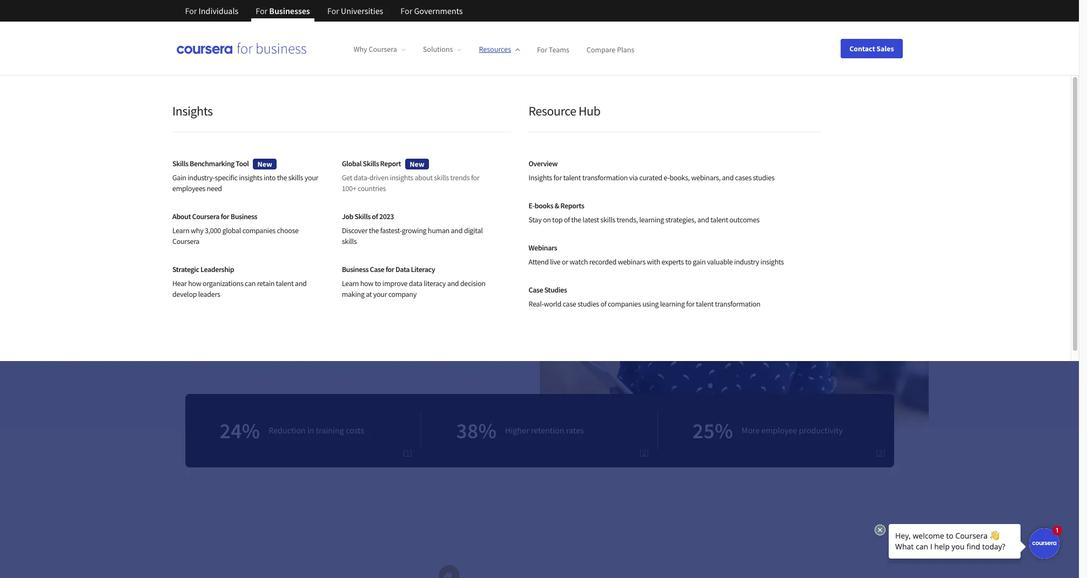 Task type: describe. For each thing, give the bounding box(es) containing it.
cases
[[735, 173, 752, 183]]

of inside "case studies real-world case studies of companies using learning for talent transformation"
[[601, 299, 607, 309]]

trends
[[451, 173, 470, 183]]

trust
[[358, 193, 375, 204]]

gain
[[172, 173, 186, 183]]

benchmarking
[[190, 159, 235, 169]]

[ for 38%
[[640, 448, 642, 458]]

can inside strategic leadership hear how organizations can retain talent and develop leaders
[[245, 279, 256, 289]]

about
[[415, 173, 433, 183]]

develop, retain, and advance critical talent
[[200, 212, 347, 222]]

of inside job skills of 2023 discover the fastest-growing human and digital skills
[[372, 212, 378, 222]]

in
[[307, 425, 314, 436]]

0 vertical spatial training
[[223, 230, 250, 241]]

compare
[[587, 44, 616, 54]]

quality
[[337, 230, 361, 241]]

sales
[[877, 44, 894, 53]]

] for 38%
[[647, 448, 649, 458]]

human
[[428, 226, 450, 236]]

gain
[[693, 257, 706, 267]]

[ 2 ]
[[640, 448, 649, 458]]

webinars,
[[692, 173, 721, 183]]

skills benchmarking tool
[[172, 159, 249, 169]]

global skills report
[[342, 159, 401, 169]]

gain industry-specific insights into the skills your employees need
[[172, 173, 318, 194]]

stay
[[529, 215, 542, 225]]

hear
[[172, 279, 187, 289]]

skills inside job skills of 2023 discover the fastest-growing human and digital skills
[[342, 237, 357, 247]]

experts
[[662, 257, 684, 267]]

higher retention rates
[[505, 425, 584, 436]]

for for governments
[[401, 5, 413, 16]]

specific
[[215, 173, 238, 183]]

talent inside overview insights for talent transformation via curated e-books, webinars, and cases studies
[[564, 173, 581, 183]]

industry
[[735, 257, 760, 267]]

learning inside "case studies real-world case studies of companies using learning for talent transformation"
[[660, 299, 685, 309]]

for for individuals
[[185, 5, 197, 16]]

driven
[[370, 173, 389, 183]]

without
[[271, 230, 298, 241]]

insights inside overview insights for talent transformation via curated e-books, webinars, and cases studies
[[529, 173, 552, 183]]

transformation inside "case studies real-world case studies of companies using learning for talent transformation"
[[715, 299, 761, 309]]

1 horizontal spatial training
[[316, 425, 344, 436]]

skills for global
[[363, 159, 379, 169]]

] for 24%
[[410, 448, 413, 458]]

2 vertical spatial coursera
[[172, 237, 200, 247]]

case inside business case for data literacy learn how to improve data literacy and decision making at your company
[[370, 265, 385, 275]]

transformation inside overview insights for talent transformation via curated e-books, webinars, and cases studies
[[583, 173, 628, 183]]

making
[[342, 290, 365, 299]]

and inside strategic leadership hear how organizations can retain talent and develop leaders
[[295, 279, 307, 289]]

learning inside e-books & reports stay on top of the latest skills trends, learning strategies, and talent outcomes
[[640, 215, 664, 225]]

lower training costs without sacrificing quality
[[200, 230, 361, 241]]

rates
[[566, 425, 584, 436]]

learn inside business case for data literacy learn how to improve data literacy and decision making at your company
[[342, 279, 359, 289]]

business inside business case for data literacy learn how to improve data literacy and decision making at your company
[[342, 265, 369, 275]]

companies inside about coursera for business learn why 3,000 global companies choose coursera
[[243, 226, 276, 236]]

curated
[[640, 173, 663, 183]]

for for business case for data literacy learn how to improve data literacy and decision making at your company
[[386, 265, 394, 275]]

global
[[222, 226, 241, 236]]

resources link
[[479, 44, 520, 54]]

[ for 24%
[[403, 448, 406, 458]]

strategic leadership hear how organizations can retain talent and develop leaders
[[172, 265, 307, 299]]

webinars
[[529, 243, 557, 253]]

sacrificing
[[300, 230, 335, 241]]

contact sales
[[850, 44, 894, 53]]

countries
[[358, 184, 386, 194]]

skills inside gain industry-specific insights into the skills your employees need
[[288, 173, 303, 183]]

1 vertical spatial critical
[[302, 212, 325, 222]]

and inside overview insights for talent transformation via curated e-books, webinars, and cases studies
[[722, 173, 734, 183]]

insights for skills benchmarking tool
[[239, 173, 262, 183]]

e-
[[529, 201, 535, 211]]

studies
[[545, 285, 567, 295]]

your inside gain industry-specific insights into the skills your employees need
[[305, 173, 318, 183]]

data
[[409, 279, 423, 289]]

the for gain industry-specific insights into the skills your employees need
[[277, 173, 287, 183]]

get data-driven insights about skills trends for 100+ countries
[[342, 173, 480, 194]]

the inside e-books & reports stay on top of the latest skills trends, learning strategies, and talent outcomes
[[572, 215, 582, 225]]

[ for 25%
[[876, 448, 879, 458]]

make
[[185, 106, 259, 149]]

for for businesses
[[256, 5, 268, 16]]

contact sales button
[[841, 39, 903, 58]]

] for 25%
[[883, 448, 886, 458]]

[ 1 ]
[[403, 448, 413, 458]]

need
[[207, 184, 222, 194]]

data-
[[354, 173, 370, 183]]

employee
[[762, 425, 798, 436]]

reduction
[[269, 425, 306, 436]]

world
[[544, 299, 562, 309]]

your inside business case for data literacy learn how to improve data literacy and decision making at your company
[[373, 290, 387, 299]]

literacy
[[424, 279, 446, 289]]

organizations
[[203, 279, 244, 289]]

global
[[342, 159, 362, 169]]

new for into
[[258, 159, 272, 169]]

strengthen
[[200, 193, 239, 204]]

for for about coursera for business learn why 3,000 global companies choose coursera
[[221, 212, 229, 222]]

for teams
[[537, 44, 570, 54]]

outcomes
[[730, 215, 760, 225]]

new for about
[[410, 159, 425, 169]]

why
[[191, 226, 204, 236]]

to inside webinars attend live or watch recorded webinars with experts to gain valuable industry insights
[[686, 257, 692, 267]]

latest
[[583, 215, 599, 225]]

compare plans link
[[587, 44, 635, 54]]

decision
[[460, 279, 486, 289]]

reduction in training costs
[[269, 425, 364, 436]]

1 horizontal spatial can
[[344, 193, 357, 204]]

strategies,
[[666, 215, 696, 225]]

retention
[[531, 425, 565, 436]]

real-
[[529, 299, 544, 309]]

industry-
[[188, 173, 215, 183]]

advance
[[271, 212, 300, 222]]

literacy
[[411, 265, 435, 275]]

learn inside about coursera for business learn why 3,000 global companies choose coursera
[[172, 226, 190, 236]]

talent inside e-books & reports stay on top of the latest skills trends, learning strategies, and talent outcomes
[[711, 215, 729, 225]]

via
[[629, 173, 638, 183]]

you
[[330, 193, 343, 204]]



Task type: locate. For each thing, give the bounding box(es) containing it.
your inside make talent your competitive advantage
[[353, 106, 417, 149]]

content
[[301, 193, 328, 204]]

case up improve
[[370, 265, 385, 275]]

of right case
[[601, 299, 607, 309]]

companies inside "case studies real-world case studies of companies using learning for talent transformation"
[[608, 299, 641, 309]]

insights inside get data-driven insights about skills trends for 100+ countries
[[390, 173, 414, 183]]

1 horizontal spatial costs
[[346, 425, 364, 436]]

studies right cases
[[753, 173, 775, 183]]

transformation left via
[[583, 173, 628, 183]]

insights inside webinars attend live or watch recorded webinars with experts to gain valuable industry insights
[[761, 257, 784, 267]]

2 horizontal spatial of
[[601, 299, 607, 309]]

2 horizontal spatial insights
[[761, 257, 784, 267]]

and inside business case for data literacy learn how to improve data literacy and decision making at your company
[[447, 279, 459, 289]]

can right you
[[344, 193, 357, 204]]

0 vertical spatial studies
[[753, 173, 775, 183]]

3
[[879, 448, 883, 458]]

studies right case
[[578, 299, 599, 309]]

for businesses
[[256, 5, 310, 16]]

more employee productivity
[[742, 425, 843, 436]]

critical down content
[[302, 212, 325, 222]]

skills for job
[[355, 212, 371, 222]]

new up about
[[410, 159, 425, 169]]

learning right trends,
[[640, 215, 664, 225]]

1 horizontal spatial business
[[342, 265, 369, 275]]

2 horizontal spatial [
[[876, 448, 879, 458]]

0 vertical spatial coursera
[[369, 44, 397, 54]]

case up real-
[[529, 285, 543, 295]]

banner navigation
[[177, 0, 472, 30]]

0 horizontal spatial critical
[[241, 193, 264, 204]]

your right at
[[373, 290, 387, 299]]

live
[[550, 257, 561, 267]]

leadership
[[201, 265, 234, 275]]

1 horizontal spatial how
[[360, 279, 374, 289]]

to left gain at top right
[[686, 257, 692, 267]]

studies inside "case studies real-world case studies of companies using learning for talent transformation"
[[578, 299, 599, 309]]

0 vertical spatial learning
[[640, 215, 664, 225]]

1 horizontal spatial with
[[647, 257, 661, 267]]

1 horizontal spatial critical
[[302, 212, 325, 222]]

0 vertical spatial transformation
[[583, 173, 628, 183]]

why
[[354, 44, 367, 54]]

critical
[[241, 193, 264, 204], [302, 212, 325, 222]]

overview insights for talent transformation via curated e-books, webinars, and cases studies
[[529, 159, 775, 183]]

coursera up 3,000
[[192, 212, 220, 222]]

1 vertical spatial coursera
[[192, 212, 220, 222]]

1 vertical spatial your
[[305, 173, 318, 183]]

resource hub
[[529, 103, 601, 119]]

make talent your competitive advantage
[[185, 106, 504, 184]]

to
[[686, 257, 692, 267], [375, 279, 381, 289]]

skills down discover
[[342, 237, 357, 247]]

100+
[[342, 184, 356, 194]]

0 vertical spatial the
[[277, 173, 287, 183]]

1 vertical spatial with
[[647, 257, 661, 267]]

2 [ from the left
[[640, 448, 642, 458]]

1 horizontal spatial transformation
[[715, 299, 761, 309]]

coursera for business image
[[177, 43, 306, 54]]

reliance logo image
[[422, 566, 482, 579]]

of left 2023
[[372, 212, 378, 222]]

for
[[185, 5, 197, 16], [256, 5, 268, 16], [327, 5, 339, 16], [401, 5, 413, 16], [537, 44, 548, 54]]

for right using
[[687, 299, 695, 309]]

for left data
[[386, 265, 394, 275]]

1 horizontal spatial to
[[686, 257, 692, 267]]

to left improve
[[375, 279, 381, 289]]

your up report
[[353, 106, 417, 149]]

for for universities
[[327, 5, 339, 16]]

the inside job skills of 2023 discover the fastest-growing human and digital skills
[[369, 226, 379, 236]]

1 vertical spatial costs
[[346, 425, 364, 436]]

insights down tool
[[239, 173, 262, 183]]

attend
[[529, 257, 549, 267]]

&
[[555, 201, 559, 211]]

1 horizontal spatial of
[[564, 215, 570, 225]]

0 vertical spatial costs
[[252, 230, 269, 241]]

0 horizontal spatial costs
[[252, 230, 269, 241]]

about
[[172, 212, 191, 222]]

and inside e-books & reports stay on top of the latest skills trends, learning strategies, and talent outcomes
[[698, 215, 710, 225]]

hub
[[579, 103, 601, 119]]

0 horizontal spatial can
[[245, 279, 256, 289]]

0 vertical spatial to
[[686, 257, 692, 267]]

on
[[543, 215, 551, 225]]

skills up driven
[[363, 159, 379, 169]]

insights for global skills report
[[390, 173, 414, 183]]

for inside overview insights for talent transformation via curated e-books, webinars, and cases studies
[[554, 173, 562, 183]]

higher
[[505, 425, 530, 436]]

training down retain,
[[223, 230, 250, 241]]

2 how from the left
[[360, 279, 374, 289]]

1 horizontal spatial insights
[[529, 173, 552, 183]]

companies down develop, retain, and advance critical talent
[[243, 226, 276, 236]]

skills right job
[[355, 212, 371, 222]]

skills inside e-books & reports stay on top of the latest skills trends, learning strategies, and talent outcomes
[[601, 215, 616, 225]]

learning
[[640, 215, 664, 225], [660, 299, 685, 309]]

0 vertical spatial with
[[284, 193, 300, 204]]

teams
[[549, 44, 570, 54]]

studies inside overview insights for talent transformation via curated e-books, webinars, and cases studies
[[753, 173, 775, 183]]

2
[[642, 448, 647, 458]]

business up global on the left of the page
[[231, 212, 257, 222]]

e-
[[664, 173, 670, 183]]

companies left using
[[608, 299, 641, 309]]

0 horizontal spatial studies
[[578, 299, 599, 309]]

business inside about coursera for business learn why 3,000 global companies choose coursera
[[231, 212, 257, 222]]

2 vertical spatial the
[[369, 226, 379, 236]]

at
[[366, 290, 372, 299]]

transformation
[[583, 173, 628, 183], [715, 299, 761, 309]]

1 vertical spatial business
[[342, 265, 369, 275]]

skills right 'latest' in the right of the page
[[601, 215, 616, 225]]

how inside strategic leadership hear how organizations can retain talent and develop leaders
[[188, 279, 201, 289]]

0 vertical spatial learn
[[172, 226, 190, 236]]

or
[[562, 257, 569, 267]]

1 vertical spatial transformation
[[715, 299, 761, 309]]

1 vertical spatial insights
[[529, 173, 552, 183]]

business up making
[[342, 265, 369, 275]]

the for job skills of 2023 discover the fastest-growing human and digital skills
[[369, 226, 379, 236]]

case studies real-world case studies of companies using learning for talent transformation
[[529, 285, 761, 309]]

talent inside make talent your competitive advantage
[[265, 106, 347, 149]]

coursera for about
[[192, 212, 220, 222]]

0 horizontal spatial insights
[[239, 173, 262, 183]]

for left governments
[[401, 5, 413, 16]]

for inside get data-driven insights about skills trends for 100+ countries
[[471, 173, 480, 183]]

talent
[[265, 106, 347, 149], [564, 173, 581, 183], [327, 212, 347, 222], [711, 215, 729, 225], [276, 279, 294, 289], [696, 299, 714, 309]]

the left fastest-
[[369, 226, 379, 236]]

strengthen critical skills with content you can trust
[[200, 193, 375, 204]]

improve
[[383, 279, 408, 289]]

0 horizontal spatial business
[[231, 212, 257, 222]]

2 ] from the left
[[647, 448, 649, 458]]

1 vertical spatial can
[[245, 279, 256, 289]]

coursera right the why
[[369, 44, 397, 54]]

skills right about
[[434, 173, 449, 183]]

learn up making
[[342, 279, 359, 289]]

for for overview insights for talent transformation via curated e-books, webinars, and cases studies
[[554, 173, 562, 183]]

employees
[[172, 184, 206, 194]]

skills up strengthen critical skills with content you can trust
[[288, 173, 303, 183]]

recorded
[[590, 257, 617, 267]]

learn
[[172, 226, 190, 236], [342, 279, 359, 289]]

why coursera link
[[354, 44, 406, 54]]

individuals
[[199, 5, 239, 16]]

with left experts
[[647, 257, 661, 267]]

1 horizontal spatial studies
[[753, 173, 775, 183]]

2023
[[379, 212, 394, 222]]

trends,
[[617, 215, 638, 225]]

talent inside strategic leadership hear how organizations can retain talent and develop leaders
[[276, 279, 294, 289]]

1 vertical spatial companies
[[608, 299, 641, 309]]

for left teams
[[537, 44, 548, 54]]

skills inside job skills of 2023 discover the fastest-growing human and digital skills
[[355, 212, 371, 222]]

costs down develop, retain, and advance critical talent
[[252, 230, 269, 241]]

discover
[[342, 226, 368, 236]]

get
[[342, 173, 352, 183]]

1 vertical spatial learn
[[342, 279, 359, 289]]

about coursera for business learn why 3,000 global companies choose coursera
[[172, 212, 299, 247]]

can
[[344, 193, 357, 204], [245, 279, 256, 289]]

0 horizontal spatial insights
[[172, 103, 213, 119]]

for up global on the left of the page
[[221, 212, 229, 222]]

1 vertical spatial learning
[[660, 299, 685, 309]]

for left universities
[[327, 5, 339, 16]]

1 how from the left
[[188, 279, 201, 289]]

your up content
[[305, 173, 318, 183]]

0 vertical spatial insights
[[172, 103, 213, 119]]

0 horizontal spatial companies
[[243, 226, 276, 236]]

2 vertical spatial your
[[373, 290, 387, 299]]

and inside job skills of 2023 discover the fastest-growing human and digital skills
[[451, 226, 463, 236]]

learn down "about"
[[172, 226, 190, 236]]

0 horizontal spatial case
[[370, 265, 385, 275]]

1 vertical spatial studies
[[578, 299, 599, 309]]

webinars
[[618, 257, 646, 267]]

the right into
[[277, 173, 287, 183]]

0 horizontal spatial [
[[403, 448, 406, 458]]

0 horizontal spatial of
[[372, 212, 378, 222]]

businesses
[[269, 5, 310, 16]]

0 vertical spatial critical
[[241, 193, 264, 204]]

0 horizontal spatial new
[[258, 159, 272, 169]]

0 horizontal spatial training
[[223, 230, 250, 241]]

skills up gain
[[172, 159, 189, 169]]

advantage
[[357, 141, 504, 184]]

learning right using
[[660, 299, 685, 309]]

transformation down industry
[[715, 299, 761, 309]]

and right retain,
[[256, 212, 270, 222]]

0 vertical spatial your
[[353, 106, 417, 149]]

for inside "case studies real-world case studies of companies using learning for talent transformation"
[[687, 299, 695, 309]]

1 [ from the left
[[403, 448, 406, 458]]

insights inside gain industry-specific insights into the skills your employees need
[[239, 173, 262, 183]]

and left cases
[[722, 173, 734, 183]]

and right literacy
[[447, 279, 459, 289]]

1 vertical spatial training
[[316, 425, 344, 436]]

for left the individuals
[[185, 5, 197, 16]]

0 horizontal spatial how
[[188, 279, 201, 289]]

0 horizontal spatial with
[[284, 193, 300, 204]]

the inside gain industry-specific insights into the skills your employees need
[[277, 173, 287, 183]]

insights down report
[[390, 173, 414, 183]]

2 horizontal spatial ]
[[883, 448, 886, 458]]

solutions
[[423, 44, 453, 54]]

for
[[471, 173, 480, 183], [554, 173, 562, 183], [221, 212, 229, 222], [386, 265, 394, 275], [687, 299, 695, 309]]

to inside business case for data literacy learn how to improve data literacy and decision making at your company
[[375, 279, 381, 289]]

case
[[370, 265, 385, 275], [529, 285, 543, 295]]

1 new from the left
[[258, 159, 272, 169]]

for governments
[[401, 5, 463, 16]]

1 vertical spatial the
[[572, 215, 582, 225]]

of inside e-books & reports stay on top of the latest skills trends, learning strategies, and talent outcomes
[[564, 215, 570, 225]]

3 [ from the left
[[876, 448, 879, 458]]

for inside about coursera for business learn why 3,000 global companies choose coursera
[[221, 212, 229, 222]]

2 new from the left
[[410, 159, 425, 169]]

of right "top"
[[564, 215, 570, 225]]

can left retain
[[245, 279, 256, 289]]

1
[[406, 448, 410, 458]]

0 vertical spatial case
[[370, 265, 385, 275]]

and right retain
[[295, 279, 307, 289]]

coursera down why
[[172, 237, 200, 247]]

top
[[553, 215, 563, 225]]

0 horizontal spatial the
[[277, 173, 287, 183]]

1 horizontal spatial [
[[640, 448, 642, 458]]

1 horizontal spatial the
[[369, 226, 379, 236]]

skills inside get data-driven insights about skills trends for 100+ countries
[[434, 173, 449, 183]]

0 horizontal spatial ]
[[410, 448, 413, 458]]

compare plans
[[587, 44, 635, 54]]

the
[[277, 173, 287, 183], [572, 215, 582, 225], [369, 226, 379, 236]]

talent inside "case studies real-world case studies of companies using learning for talent transformation"
[[696, 299, 714, 309]]

case inside "case studies real-world case studies of companies using learning for talent transformation"
[[529, 285, 543, 295]]

1 vertical spatial case
[[529, 285, 543, 295]]

3 ] from the left
[[883, 448, 886, 458]]

the down reports
[[572, 215, 582, 225]]

and
[[722, 173, 734, 183], [256, 212, 270, 222], [698, 215, 710, 225], [451, 226, 463, 236], [295, 279, 307, 289], [447, 279, 459, 289]]

1 horizontal spatial insights
[[390, 173, 414, 183]]

how inside business case for data literacy learn how to improve data literacy and decision making at your company
[[360, 279, 374, 289]]

0 horizontal spatial transformation
[[583, 173, 628, 183]]

24%
[[220, 418, 260, 445]]

for universities
[[327, 5, 383, 16]]

0 vertical spatial companies
[[243, 226, 276, 236]]

retain,
[[232, 212, 255, 222]]

1 horizontal spatial new
[[410, 159, 425, 169]]

reports
[[561, 201, 585, 211]]

1 vertical spatial to
[[375, 279, 381, 289]]

training right in
[[316, 425, 344, 436]]

for inside business case for data literacy learn how to improve data literacy and decision making at your company
[[386, 265, 394, 275]]

report
[[380, 159, 401, 169]]

critical up retain,
[[241, 193, 264, 204]]

for right trends on the left top
[[471, 173, 480, 183]]

using
[[643, 299, 659, 309]]

skills up develop, retain, and advance critical talent
[[266, 193, 283, 204]]

competitive
[[185, 141, 351, 184]]

new
[[258, 159, 272, 169], [410, 159, 425, 169]]

1 ] from the left
[[410, 448, 413, 458]]

2 horizontal spatial the
[[572, 215, 582, 225]]

costs right in
[[346, 425, 364, 436]]

choose
[[277, 226, 299, 236]]

1 horizontal spatial ]
[[647, 448, 649, 458]]

1 horizontal spatial companies
[[608, 299, 641, 309]]

case
[[563, 299, 576, 309]]

new up into
[[258, 159, 272, 169]]

books
[[535, 201, 554, 211]]

job skills of 2023 discover the fastest-growing human and digital skills
[[342, 212, 483, 247]]

lower
[[200, 230, 222, 241]]

0 horizontal spatial learn
[[172, 226, 190, 236]]

1 horizontal spatial case
[[529, 285, 543, 295]]

how up develop
[[188, 279, 201, 289]]

coursera for why
[[369, 44, 397, 54]]

0 vertical spatial business
[[231, 212, 257, 222]]

business case for data literacy learn how to improve data literacy and decision making at your company
[[342, 265, 486, 299]]

digital
[[464, 226, 483, 236]]

3,000
[[205, 226, 221, 236]]

for down overview
[[554, 173, 562, 183]]

for left businesses
[[256, 5, 268, 16]]

and right strategies, at right top
[[698, 215, 710, 225]]

38%
[[456, 418, 497, 445]]

training
[[223, 230, 250, 241], [316, 425, 344, 436]]

into
[[264, 173, 276, 183]]

and left digital
[[451, 226, 463, 236]]

0 vertical spatial can
[[344, 193, 357, 204]]

1 horizontal spatial learn
[[342, 279, 359, 289]]

with up advance
[[284, 193, 300, 204]]

with inside webinars attend live or watch recorded webinars with experts to gain valuable industry insights
[[647, 257, 661, 267]]

[
[[403, 448, 406, 458], [640, 448, 642, 458], [876, 448, 879, 458]]

insights right industry
[[761, 257, 784, 267]]

how up at
[[360, 279, 374, 289]]

why coursera
[[354, 44, 397, 54]]

0 horizontal spatial to
[[375, 279, 381, 289]]

e-books & reports stay on top of the latest skills trends, learning strategies, and talent outcomes
[[529, 201, 760, 225]]

retain
[[257, 279, 275, 289]]



Task type: vqa. For each thing, say whether or not it's contained in the screenshot.
COMPANIES
yes



